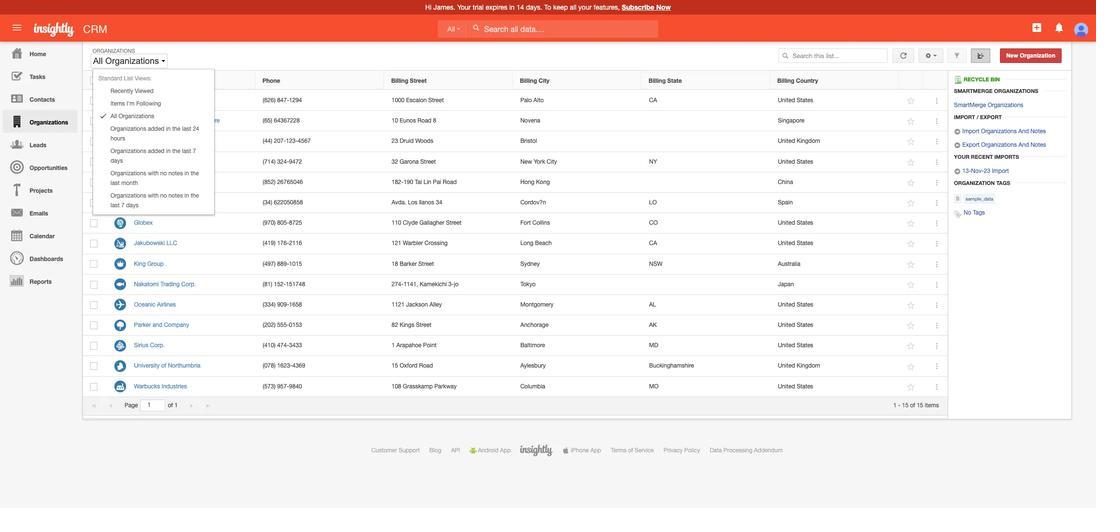 Task type: describe. For each thing, give the bounding box(es) containing it.
(714) 324-9472 cell
[[255, 152, 384, 172]]

tasks
[[30, 73, 45, 80]]

1 hong from the left
[[156, 179, 170, 186]]

clampett oil and gas corp.
[[134, 97, 206, 104]]

globex, for globex, hong kong
[[134, 179, 154, 186]]

united states cell for new york city
[[771, 152, 899, 172]]

row containing sirius corp.
[[83, 336, 948, 357]]

palo
[[520, 97, 532, 104]]

all for all organizations button
[[93, 56, 103, 66]]

182-
[[392, 179, 404, 186]]

states for fort collins
[[797, 220, 813, 226]]

follow image for buckinghamshire
[[907, 362, 916, 372]]

circle arrow left image
[[954, 142, 961, 149]]

(34) 622050858
[[263, 199, 303, 206]]

woods
[[415, 138, 433, 145]]

and for gas
[[168, 97, 178, 104]]

leads
[[30, 142, 46, 149]]

industries
[[162, 383, 187, 390]]

1623-
[[277, 363, 292, 370]]

182-190 tai lin pai road
[[392, 179, 457, 186]]

new for new organization
[[1006, 52, 1018, 59]]

following
[[136, 100, 161, 107]]

phone
[[263, 77, 280, 84]]

api link
[[451, 448, 460, 454]]

(65) 64367228 cell
[[255, 111, 384, 132]]

organizations inside organizations added in the last 24 hours
[[111, 126, 146, 132]]

anchorage
[[520, 322, 549, 329]]

columbia
[[520, 383, 545, 390]]

palo alto cell
[[513, 91, 642, 111]]

1 arapahoe point cell
[[384, 336, 513, 357]]

(852)
[[263, 179, 276, 186]]

in inside organizations added in the last 7 days
[[166, 148, 171, 155]]

the inside organizations added in the last 7 days
[[172, 148, 180, 155]]

(497) 889-1015
[[263, 261, 302, 267]]

organizations inside organizations added in the last 7 days
[[111, 148, 146, 155]]

road for 10 eunos road 8
[[418, 117, 432, 124]]

days.
[[526, 3, 542, 11]]

15 oxford road cell
[[384, 357, 513, 377]]

clampett oil and gas, singapore link
[[134, 117, 225, 124]]

data processing addendum
[[710, 448, 783, 454]]

follow image for ca
[[907, 97, 916, 106]]

1000 escalon street
[[392, 97, 444, 104]]

(852) 26765046 cell
[[255, 172, 384, 193]]

(573) 957-9840 cell
[[255, 377, 384, 397]]

2 vertical spatial and
[[153, 322, 162, 329]]

road for 15 oxford road
[[419, 363, 433, 370]]

24
[[193, 126, 199, 132]]

nakatomi trading corp.
[[134, 281, 196, 288]]

all organizations link
[[93, 110, 214, 123]]

jakubowski llc link
[[134, 240, 182, 247]]

united kingdom for aylesbury
[[778, 363, 820, 370]]

street for 82 kings street
[[416, 322, 432, 329]]

(410) 474-3433 cell
[[255, 336, 384, 357]]

274-1141, kamekichi 3-jo cell
[[384, 275, 513, 295]]

columbia cell
[[513, 377, 642, 397]]

united states cell for baltimore
[[771, 336, 899, 357]]

privacy policy link
[[664, 448, 700, 454]]

recently
[[111, 88, 133, 95]]

2 horizontal spatial all
[[448, 25, 455, 33]]

united states cell for palo alto
[[771, 91, 899, 111]]

united for montgomery
[[778, 302, 795, 308]]

australia
[[778, 261, 801, 267]]

states for palo alto
[[797, 97, 813, 104]]

110 clyde gallagher street cell
[[384, 213, 513, 234]]

android app link
[[470, 448, 511, 454]]

states for montgomery
[[797, 302, 813, 308]]

search image
[[782, 52, 789, 59]]

row containing (714) 324-9472
[[83, 152, 948, 172]]

2 column header from the left
[[923, 71, 947, 90]]

10 eunos road 8 cell
[[384, 111, 513, 132]]

fort collins cell
[[513, 213, 642, 234]]

no for 7
[[160, 192, 167, 199]]

1000 escalon street cell
[[384, 91, 513, 111]]

united states for palo alto
[[778, 97, 813, 104]]

organizations inside button
[[105, 56, 159, 66]]

7 inside organizations with no notes in the last 7 days
[[121, 202, 125, 209]]

notes for organizations with no notes in the last month
[[168, 170, 183, 177]]

all link
[[438, 20, 467, 38]]

singapore cell
[[771, 111, 899, 132]]

united states for baltimore
[[778, 342, 813, 349]]

your inside hi james. your trial expires in 14 days. to keep all your features, subscribe now
[[457, 3, 471, 11]]

collins
[[532, 220, 550, 226]]

2116
[[289, 240, 302, 247]]

smartmerge organizations link
[[954, 102, 1024, 109]]

spain inside spain cell
[[778, 199, 793, 206]]

last inside organizations with no notes in the last 7 days
[[111, 202, 120, 209]]

s
[[956, 195, 960, 202]]

calendar
[[30, 233, 55, 240]]

(419) 176-2116 cell
[[255, 234, 384, 254]]

oil for gas,
[[159, 117, 166, 124]]

row containing nakatomi trading corp.
[[83, 275, 948, 295]]

los
[[408, 199, 417, 206]]

organizations inside organizations with no notes in the last 7 days
[[111, 192, 146, 199]]

all organizations button
[[91, 54, 168, 68]]

row containing king group
[[83, 254, 948, 275]]

globex link
[[134, 220, 158, 226]]

1 singapore from the left
[[193, 117, 220, 124]]

957-
[[277, 383, 289, 390]]

emails link
[[2, 201, 78, 224]]

32
[[392, 158, 398, 165]]

(410) 474-3433
[[263, 342, 302, 349]]

clampett for clampett oil and gas, singapore
[[134, 117, 158, 124]]

row containing globex
[[83, 213, 948, 234]]

with for month
[[148, 170, 159, 177]]

united for bristol
[[778, 138, 795, 145]]

15 oxford road
[[392, 363, 433, 370]]

3-
[[448, 281, 454, 288]]

row containing globex, hong kong
[[83, 172, 948, 193]]

tokyo
[[520, 281, 536, 288]]

organizations up leads link
[[30, 119, 68, 126]]

states for new york city
[[797, 158, 813, 165]]

follow image for md
[[907, 342, 916, 351]]

group
[[147, 261, 164, 267]]

1121 jackson alley
[[392, 302, 442, 308]]

tokyo cell
[[513, 275, 642, 295]]

japan cell
[[771, 275, 899, 295]]

university
[[134, 363, 160, 370]]

(334)
[[263, 302, 276, 308]]

street up 1000 escalon street at the left top of the page
[[410, 77, 427, 84]]

street inside cell
[[446, 220, 462, 226]]

billing for billing state
[[649, 77, 666, 84]]

(497) 889-1015 cell
[[255, 254, 384, 275]]

avda. los llanos 34
[[392, 199, 442, 206]]

united states for fort collins
[[778, 220, 813, 226]]

notes for organizations with no notes in the last 7 days
[[168, 192, 183, 199]]

0 vertical spatial organization
[[1020, 52, 1056, 59]]

1 field
[[141, 401, 165, 411]]

trading
[[161, 281, 180, 288]]

909-
[[277, 302, 289, 308]]

(44) 207-123-4567 cell
[[255, 132, 384, 152]]

hong inside cell
[[520, 179, 535, 186]]

new york city cell
[[513, 152, 642, 172]]

eunos
[[400, 117, 416, 124]]

182-190 tai lin pai road cell
[[384, 172, 513, 193]]

nov-
[[971, 168, 984, 175]]

1 horizontal spatial your
[[954, 154, 970, 160]]

buckinghamshire cell
[[642, 357, 771, 377]]

united states cell for anchorage
[[771, 316, 899, 336]]

3 follow image from the top
[[907, 137, 916, 147]]

globex, spain
[[134, 199, 171, 206]]

united kingdom for bristol
[[778, 138, 820, 145]]

1 column header from the left
[[899, 71, 923, 90]]

united for palo alto
[[778, 97, 795, 104]]

cell for 10 eunos road 8
[[642, 111, 771, 132]]

oceanic airlines link
[[134, 302, 181, 308]]

organizations up export organizations and notes link
[[981, 128, 1017, 135]]

james.
[[434, 3, 455, 11]]

terms of service
[[611, 448, 654, 454]]

108
[[392, 383, 401, 390]]

states for baltimore
[[797, 342, 813, 349]]

(44)
[[263, 138, 272, 145]]

(81)
[[263, 281, 272, 288]]

street for 32 garona street
[[420, 158, 436, 165]]

follow image for australia
[[907, 260, 916, 269]]

terms
[[611, 448, 626, 454]]

china cell
[[771, 172, 899, 193]]

added for hours
[[148, 126, 164, 132]]

Search this list... text field
[[779, 48, 888, 63]]

(573)
[[263, 383, 276, 390]]

follow image for al
[[907, 301, 916, 310]]

novena cell
[[513, 111, 642, 132]]

4567
[[298, 138, 311, 145]]

of right 1 field
[[168, 402, 173, 409]]

fort
[[520, 220, 531, 226]]

clampett oil and gas, singapore
[[134, 117, 220, 124]]

united states cell for long beach
[[771, 234, 899, 254]]

standard list views: link
[[81, 72, 214, 85]]

organization for organization name
[[134, 77, 169, 84]]

added for days
[[148, 148, 164, 155]]

(202) 555-0153 cell
[[255, 316, 384, 336]]

kingdom for bristol
[[797, 138, 820, 145]]

organizations added in the last 7 days link
[[93, 145, 214, 167]]

23 inside cell
[[392, 138, 398, 145]]

organizations down import organizations and notes link
[[981, 142, 1017, 148]]

9472
[[289, 158, 302, 165]]

united states cell for montgomery
[[771, 295, 899, 316]]

1 horizontal spatial export
[[980, 114, 1002, 120]]

hi james. your trial expires in 14 days. to keep all your features, subscribe now
[[425, 3, 671, 11]]

108 grasskamp parkway
[[392, 383, 457, 390]]

organizations inside 'link'
[[119, 113, 154, 120]]

all organizations for all organizations button
[[93, 56, 161, 66]]

ca cell for palo alto
[[642, 91, 771, 111]]

service
[[635, 448, 654, 454]]

(65) 64367228
[[263, 117, 300, 124]]

australia cell
[[771, 254, 899, 275]]

23 druid woods cell
[[384, 132, 513, 152]]

billing for billing street
[[391, 77, 408, 84]]

hong kong cell
[[513, 172, 642, 193]]

organizations added in the last 7 days
[[111, 148, 196, 164]]

united for columbia
[[778, 383, 795, 390]]

0 horizontal spatial 1
[[174, 402, 178, 409]]

ny
[[649, 158, 657, 165]]

united states for anchorage
[[778, 322, 813, 329]]

street for 18 barker street
[[418, 261, 434, 267]]

circle arrow right image
[[954, 168, 961, 175]]

row containing clampett oil and gas corp.
[[83, 91, 948, 111]]

324-
[[277, 158, 289, 165]]

bin
[[991, 76, 1000, 82]]

circle arrow right image
[[954, 129, 961, 135]]

long beach
[[520, 240, 552, 247]]

billing for billing country
[[777, 77, 795, 84]]

subscribe
[[622, 3, 654, 11]]

2 horizontal spatial 15
[[917, 402, 923, 409]]

anchorage cell
[[513, 316, 642, 336]]

york
[[534, 158, 545, 165]]

recycle bin
[[964, 76, 1000, 82]]

110 clyde gallagher street
[[392, 220, 462, 226]]

united kingdom cell for aylesbury
[[771, 357, 899, 377]]

smartmerge organizations
[[954, 88, 1039, 94]]

globex
[[134, 220, 153, 226]]

page
[[125, 402, 138, 409]]

road inside "182-190 tai lin pai road" cell
[[443, 179, 457, 186]]

row containing oceanic airlines
[[83, 295, 948, 316]]

follow image for lo
[[907, 199, 916, 208]]

cordov?n cell
[[513, 193, 642, 213]]

united states for long beach
[[778, 240, 813, 247]]

555-
[[277, 322, 289, 329]]

tags
[[973, 210, 985, 216]]

follow image for ny
[[907, 158, 916, 167]]



Task type: vqa. For each thing, say whether or not it's contained in the screenshot.


Task type: locate. For each thing, give the bounding box(es) containing it.
row up fort
[[83, 193, 948, 213]]

3 row from the top
[[83, 111, 948, 132]]

row up tokyo
[[83, 254, 948, 275]]

new for new york city
[[520, 158, 532, 165]]

corp. right gas
[[192, 97, 206, 104]]

1 united from the top
[[778, 97, 795, 104]]

warbucks industries
[[134, 383, 187, 390]]

cog image
[[925, 52, 932, 59]]

0 vertical spatial days
[[111, 158, 123, 164]]

15 left oxford
[[392, 363, 398, 370]]

viewed
[[135, 88, 154, 95]]

622050858
[[274, 199, 303, 206]]

sydney
[[520, 261, 540, 267]]

with inside organizations with no notes in the last 7 days
[[148, 192, 159, 199]]

0 vertical spatial road
[[418, 117, 432, 124]]

row containing university of northumbria
[[83, 357, 948, 377]]

notes inside organizations with no notes in the last 7 days
[[168, 192, 183, 199]]

mo cell
[[642, 377, 771, 397]]

7 follow image from the top
[[907, 301, 916, 310]]

new right show sidebar 'image'
[[1006, 52, 1018, 59]]

10 follow image from the top
[[907, 362, 916, 372]]

the inside organizations with no notes in the last month
[[191, 170, 199, 177]]

united states cell for columbia
[[771, 377, 899, 397]]

1 added from the top
[[148, 126, 164, 132]]

23 inside 'link'
[[984, 168, 991, 175]]

7 down month
[[121, 202, 125, 209]]

follow image for united states
[[907, 240, 916, 249]]

follow image
[[907, 97, 916, 106], [907, 117, 916, 126], [907, 137, 916, 147], [907, 158, 916, 167], [907, 199, 916, 208], [907, 219, 916, 228], [907, 301, 916, 310], [907, 322, 916, 331], [907, 342, 916, 351], [907, 362, 916, 372], [907, 383, 916, 392]]

singapore
[[193, 117, 220, 124], [778, 117, 805, 124]]

0 horizontal spatial 23
[[392, 138, 398, 145]]

notes
[[168, 170, 183, 177], [168, 192, 183, 199]]

18 barker street cell
[[384, 254, 513, 275]]

1 horizontal spatial 1
[[392, 342, 395, 349]]

row up long
[[83, 213, 948, 234]]

1 globex, from the top
[[134, 179, 154, 186]]

1121 jackson alley cell
[[384, 295, 513, 316]]

1 down industries
[[174, 402, 178, 409]]

1 states from the top
[[797, 97, 813, 104]]

1 smartmerge from the top
[[954, 88, 993, 94]]

row up baltimore
[[83, 316, 948, 336]]

0 horizontal spatial days
[[111, 158, 123, 164]]

2 vertical spatial road
[[419, 363, 433, 370]]

organizations down items i'm following
[[119, 113, 154, 120]]

dashboards
[[30, 256, 63, 263]]

0 vertical spatial globex,
[[134, 179, 154, 186]]

united states for montgomery
[[778, 302, 813, 308]]

organizations down hours at the top left of the page
[[111, 148, 146, 155]]

2 no from the top
[[160, 192, 167, 199]]

row down tokyo
[[83, 295, 948, 316]]

street right escalon
[[428, 97, 444, 104]]

days inside organizations added in the last 7 days
[[111, 158, 123, 164]]

app for iphone app
[[590, 448, 601, 454]]

united states
[[778, 97, 813, 104], [778, 158, 813, 165], [778, 220, 813, 226], [778, 240, 813, 247], [778, 302, 813, 308], [778, 322, 813, 329], [778, 342, 813, 349], [778, 383, 813, 390]]

keep
[[553, 3, 568, 11]]

2 states from the top
[[797, 158, 813, 165]]

clampett up organizations added in the last 24 hours
[[134, 117, 158, 124]]

row down aylesbury
[[83, 377, 948, 397]]

iphone app
[[571, 448, 601, 454]]

avda. los llanos 34 cell
[[384, 193, 513, 213]]

road right oxford
[[419, 363, 433, 370]]

all inside button
[[93, 56, 103, 66]]

2 horizontal spatial organization
[[1020, 52, 1056, 59]]

1 vertical spatial 23
[[984, 168, 991, 175]]

united for new york city
[[778, 158, 795, 165]]

1 vertical spatial road
[[443, 179, 457, 186]]

8 united states from the top
[[778, 383, 813, 390]]

with
[[148, 170, 159, 177], [148, 192, 159, 199]]

1 horizontal spatial 7
[[193, 148, 196, 155]]

and inside import organizations and notes link
[[1019, 128, 1029, 135]]

united kingdom cell for bristol
[[771, 132, 899, 152]]

0 vertical spatial your
[[457, 3, 471, 11]]

(44) 207-123-4567
[[263, 138, 311, 145]]

2 notes from the top
[[1031, 142, 1046, 148]]

last inside organizations added in the last 24 hours
[[182, 126, 191, 132]]

added inside organizations added in the last 7 days
[[148, 148, 164, 155]]

organizations up 'standard'
[[93, 48, 135, 54]]

0 vertical spatial and
[[1019, 128, 1029, 135]]

nsw cell
[[642, 254, 771, 275]]

organizations inside organizations with no notes in the last month
[[111, 170, 146, 177]]

in down clampett oil and gas, singapore
[[166, 126, 171, 132]]

1 follow image from the top
[[907, 178, 916, 188]]

clampett oil and gas corp. link
[[134, 97, 211, 104]]

standard list views:
[[98, 75, 152, 82]]

new inside cell
[[520, 158, 532, 165]]

1 vertical spatial globex,
[[134, 199, 154, 206]]

ca down "co"
[[649, 240, 657, 247]]

2 horizontal spatial 1
[[893, 402, 897, 409]]

1 horizontal spatial new
[[1006, 52, 1018, 59]]

1 vertical spatial united kingdom cell
[[771, 357, 899, 377]]

of
[[161, 363, 166, 370], [168, 402, 173, 409], [910, 402, 915, 409], [628, 448, 633, 454]]

row containing clampett oil and gas, singapore
[[83, 111, 948, 132]]

7 united from the top
[[778, 322, 795, 329]]

3 united states cell from the top
[[771, 213, 899, 234]]

new left york
[[520, 158, 532, 165]]

2 spain from the left
[[778, 199, 793, 206]]

of 1
[[168, 402, 178, 409]]

2 kingdom from the top
[[797, 363, 820, 370]]

smartmerge for smartmerge organizations
[[954, 88, 993, 94]]

android app
[[478, 448, 511, 454]]

blog
[[429, 448, 441, 454]]

1 billing from the left
[[391, 77, 408, 84]]

export inside export organizations and notes link
[[963, 142, 980, 148]]

row down novena
[[83, 132, 948, 152]]

md cell
[[642, 336, 771, 357]]

import up tags at the right
[[992, 168, 1009, 175]]

montgomery cell
[[513, 295, 642, 316]]

(573) 957-9840
[[263, 383, 302, 390]]

0 vertical spatial clampett
[[134, 97, 158, 104]]

1 vertical spatial import
[[963, 128, 980, 135]]

follow image
[[907, 178, 916, 188], [907, 240, 916, 249], [907, 260, 916, 269], [907, 281, 916, 290]]

2 singapore from the left
[[778, 117, 805, 124]]

white image
[[473, 24, 479, 31]]

app right iphone
[[590, 448, 601, 454]]

parker and company link
[[134, 322, 194, 329]]

import inside 'link'
[[992, 168, 1009, 175]]

1 vertical spatial clampett
[[134, 117, 158, 124]]

None checkbox
[[90, 77, 97, 84], [90, 97, 98, 105], [90, 117, 98, 125], [90, 138, 98, 146], [90, 179, 98, 186], [90, 220, 98, 227], [90, 240, 98, 248], [90, 281, 98, 289], [90, 322, 98, 330], [90, 77, 97, 84], [90, 97, 98, 105], [90, 117, 98, 125], [90, 138, 98, 146], [90, 179, 98, 186], [90, 220, 98, 227], [90, 240, 98, 248], [90, 281, 98, 289], [90, 322, 98, 330]]

2 smartmerge from the top
[[954, 102, 986, 109]]

4 united states from the top
[[778, 240, 813, 247]]

82 kings street cell
[[384, 316, 513, 336]]

1 vertical spatial city
[[547, 158, 557, 165]]

0 vertical spatial new
[[1006, 52, 1018, 59]]

in up globex, hong kong link
[[185, 170, 189, 177]]

0 vertical spatial 23
[[392, 138, 398, 145]]

united for baltimore
[[778, 342, 795, 349]]

show list view filters image
[[954, 52, 961, 59]]

organizations link
[[2, 110, 78, 133]]

2 hong from the left
[[520, 179, 535, 186]]

0 vertical spatial city
[[539, 77, 550, 84]]

11 follow image from the top
[[907, 383, 916, 392]]

street right barker
[[418, 261, 434, 267]]

1 vertical spatial your
[[954, 154, 970, 160]]

(81) 152-151748 cell
[[255, 275, 384, 295]]

(410)
[[263, 342, 276, 349]]

2 united kingdom from the top
[[778, 363, 820, 370]]

in inside hi james. your trial expires in 14 days. to keep all your features, subscribe now
[[509, 3, 515, 11]]

0 vertical spatial oil
[[159, 97, 166, 104]]

no for month
[[160, 170, 167, 177]]

organizations down month
[[111, 192, 146, 199]]

recycle bin link
[[954, 76, 1005, 84]]

2 notes from the top
[[168, 192, 183, 199]]

7 united states from the top
[[778, 342, 813, 349]]

1 united states from the top
[[778, 97, 813, 104]]

1 vertical spatial oil
[[159, 117, 166, 124]]

organizations down smartmerge organizations
[[988, 102, 1024, 109]]

singapore inside cell
[[778, 117, 805, 124]]

and up export organizations and notes
[[1019, 128, 1029, 135]]

8 states from the top
[[797, 383, 813, 390]]

15 right - in the right of the page
[[902, 402, 909, 409]]

smartmerge up /
[[954, 102, 986, 109]]

all inside 'link'
[[111, 113, 117, 120]]

15 inside cell
[[392, 363, 398, 370]]

3 united from the top
[[778, 158, 795, 165]]

1 vertical spatial kingdom
[[797, 363, 820, 370]]

0 vertical spatial added
[[148, 126, 164, 132]]

2 kong from the left
[[536, 179, 550, 186]]

smartmerge down recycle
[[954, 88, 993, 94]]

15 row from the top
[[83, 357, 948, 377]]

row containing parker and company
[[83, 316, 948, 336]]

0 horizontal spatial kong
[[172, 179, 185, 186]]

street for 1000 escalon street
[[428, 97, 444, 104]]

0 vertical spatial export
[[980, 114, 1002, 120]]

organization for organization tags
[[954, 180, 995, 186]]

ca for palo alto
[[649, 97, 657, 104]]

organizations
[[994, 88, 1039, 94]]

new
[[1006, 52, 1018, 59], [520, 158, 532, 165]]

ca cell down lo cell
[[642, 234, 771, 254]]

1 vertical spatial with
[[148, 192, 159, 199]]

city up alto
[[539, 77, 550, 84]]

1 for 1 - 15 of 15 items
[[893, 402, 897, 409]]

city right york
[[547, 158, 557, 165]]

13-nov-23 import link
[[954, 168, 1009, 175]]

(970) 805-8725 cell
[[255, 213, 384, 234]]

customer support link
[[372, 448, 420, 454]]

1 vertical spatial smartmerge
[[954, 102, 986, 109]]

2 united from the top
[[778, 138, 795, 145]]

7 down 24
[[193, 148, 196, 155]]

row group
[[83, 91, 948, 397]]

274-
[[392, 281, 404, 288]]

9 follow image from the top
[[907, 342, 916, 351]]

llc
[[166, 240, 177, 247]]

row containing jakubowski llc
[[83, 234, 948, 254]]

with down globex, hong kong
[[148, 192, 159, 199]]

in inside organizations with no notes in the last month
[[185, 170, 189, 177]]

2 vertical spatial organization
[[954, 180, 995, 186]]

1 vertical spatial organization
[[134, 77, 169, 84]]

2 billing from the left
[[520, 77, 537, 84]]

0 horizontal spatial singapore
[[193, 117, 220, 124]]

trial
[[473, 3, 484, 11]]

show sidebar image
[[977, 52, 984, 59]]

0 horizontal spatial organization
[[134, 77, 169, 84]]

0 vertical spatial notes
[[1031, 128, 1046, 135]]

1 vertical spatial days
[[126, 202, 139, 209]]

all for all organizations 'link'
[[111, 113, 117, 120]]

1 follow image from the top
[[907, 97, 916, 106]]

organization down nov-
[[954, 180, 995, 186]]

0 horizontal spatial app
[[500, 448, 511, 454]]

4 states from the top
[[797, 240, 813, 247]]

8 united states cell from the top
[[771, 377, 899, 397]]

kingdom for aylesbury
[[797, 363, 820, 370]]

row down sydney
[[83, 275, 948, 295]]

2 follow image from the top
[[907, 240, 916, 249]]

row containing (44) 207-123-4567
[[83, 132, 948, 152]]

kong down york
[[536, 179, 550, 186]]

organizations added in the last 24 hours link
[[93, 123, 214, 145]]

1 vertical spatial corp.
[[181, 281, 196, 288]]

9 united from the top
[[778, 363, 795, 370]]

united for anchorage
[[778, 322, 795, 329]]

4 row from the top
[[83, 132, 948, 152]]

row down bristol
[[83, 152, 948, 172]]

united states cell for fort collins
[[771, 213, 899, 234]]

5 follow image from the top
[[907, 199, 916, 208]]

cordov?n
[[520, 199, 546, 206]]

items
[[925, 402, 939, 409]]

notes up export organizations and notes
[[1031, 128, 1046, 135]]

0 horizontal spatial all
[[93, 56, 103, 66]]

corp. right sirius
[[150, 342, 165, 349]]

0 vertical spatial corp.
[[192, 97, 206, 104]]

company
[[164, 322, 189, 329]]

5 row from the top
[[83, 152, 948, 172]]

1 horizontal spatial organization
[[954, 180, 995, 186]]

2 ca from the top
[[649, 240, 657, 247]]

globex,
[[134, 179, 154, 186], [134, 199, 154, 206]]

expires
[[486, 3, 508, 11]]

1 horizontal spatial 23
[[984, 168, 991, 175]]

2 ca cell from the top
[[642, 234, 771, 254]]

10 row from the top
[[83, 254, 948, 275]]

889-
[[277, 261, 289, 267]]

0 vertical spatial and
[[168, 97, 178, 104]]

1 kong from the left
[[172, 179, 185, 186]]

0 horizontal spatial new
[[520, 158, 532, 165]]

oil for gas
[[159, 97, 166, 104]]

organizations up list
[[105, 56, 159, 66]]

billing for billing city
[[520, 77, 537, 84]]

and
[[168, 97, 178, 104], [168, 117, 178, 124], [153, 322, 162, 329]]

cell for 274-1141, kamekichi 3-jo
[[642, 275, 771, 295]]

3 billing from the left
[[649, 77, 666, 84]]

corp. right the trading
[[181, 281, 196, 288]]

2 vertical spatial corp.
[[150, 342, 165, 349]]

added down all organizations 'link'
[[148, 126, 164, 132]]

last inside organizations with no notes in the last month
[[111, 180, 120, 187]]

0 horizontal spatial 15
[[392, 363, 398, 370]]

1 and from the top
[[1019, 128, 1029, 135]]

1 horizontal spatial kong
[[536, 179, 550, 186]]

billing up palo
[[520, 77, 537, 84]]

32 garona street cell
[[384, 152, 513, 172]]

and left gas,
[[168, 117, 178, 124]]

1 left the arapahoe
[[392, 342, 395, 349]]

column header down "refresh list" icon
[[899, 71, 923, 90]]

6 united states from the top
[[778, 322, 813, 329]]

follow image for china
[[907, 178, 916, 188]]

co cell
[[642, 213, 771, 234]]

9 row from the top
[[83, 234, 948, 254]]

jo
[[454, 281, 459, 288]]

1 app from the left
[[500, 448, 511, 454]]

united states cell
[[771, 91, 899, 111], [771, 152, 899, 172], [771, 213, 899, 234], [771, 234, 899, 254], [771, 295, 899, 316], [771, 316, 899, 336], [771, 336, 899, 357], [771, 377, 899, 397]]

1 oil from the top
[[159, 97, 166, 104]]

king
[[134, 261, 146, 267]]

1 vertical spatial and
[[1019, 142, 1029, 148]]

8 row from the top
[[83, 213, 948, 234]]

0 horizontal spatial your
[[457, 3, 471, 11]]

city inside cell
[[547, 158, 557, 165]]

aylesbury cell
[[513, 357, 642, 377]]

import right circle arrow right icon at top right
[[963, 128, 980, 135]]

all up 'standard'
[[93, 56, 103, 66]]

1 inside cell
[[392, 342, 395, 349]]

5 united states cell from the top
[[771, 295, 899, 316]]

1 horizontal spatial days
[[126, 202, 139, 209]]

organizations up hours at the top left of the page
[[111, 126, 146, 132]]

2 follow image from the top
[[907, 117, 916, 126]]

baltimore cell
[[513, 336, 642, 357]]

8 follow image from the top
[[907, 322, 916, 331]]

navigation
[[0, 42, 78, 292]]

1 vertical spatial ca cell
[[642, 234, 771, 254]]

and inside export organizations and notes link
[[1019, 142, 1029, 148]]

alley
[[430, 302, 442, 308]]

2 united kingdom cell from the top
[[771, 357, 899, 377]]

with inside organizations with no notes in the last month
[[148, 170, 159, 177]]

all organizations inside button
[[93, 56, 161, 66]]

ca for long beach
[[649, 240, 657, 247]]

parker
[[134, 322, 151, 329]]

ca cell for long beach
[[642, 234, 771, 254]]

street inside cell
[[428, 97, 444, 104]]

and right parker
[[153, 322, 162, 329]]

1 united kingdom cell from the top
[[771, 132, 899, 152]]

(626) 847-1294 cell
[[255, 91, 384, 111]]

export down smartmerge organizations link
[[980, 114, 1002, 120]]

2 united states cell from the top
[[771, 152, 899, 172]]

10 eunos road 8
[[392, 117, 436, 124]]

1 vertical spatial notes
[[168, 192, 183, 199]]

13 row from the top
[[83, 316, 948, 336]]

kong inside cell
[[536, 179, 550, 186]]

of inside row
[[161, 363, 166, 370]]

import for import organizations and notes
[[963, 128, 980, 135]]

the inside organizations added in the last 24 hours
[[172, 126, 180, 132]]

row
[[83, 71, 947, 90], [83, 91, 948, 111], [83, 111, 948, 132], [83, 132, 948, 152], [83, 152, 948, 172], [83, 172, 948, 193], [83, 193, 948, 213], [83, 213, 948, 234], [83, 234, 948, 254], [83, 254, 948, 275], [83, 275, 948, 295], [83, 295, 948, 316], [83, 316, 948, 336], [83, 336, 948, 357], [83, 357, 948, 377], [83, 377, 948, 397]]

import organizations and notes link
[[954, 128, 1046, 135]]

cell for 182-190 tai lin pai road
[[642, 172, 771, 193]]

0 vertical spatial with
[[148, 170, 159, 177]]

md
[[649, 342, 658, 349]]

oceanic airlines
[[134, 302, 176, 308]]

row up columbia
[[83, 357, 948, 377]]

6 united states cell from the top
[[771, 316, 899, 336]]

clyde
[[403, 220, 418, 226]]

26765046
[[277, 179, 303, 186]]

palo alto
[[520, 97, 544, 104]]

days down hours at the top left of the page
[[111, 158, 123, 164]]

0 vertical spatial ca
[[649, 97, 657, 104]]

new organization
[[1006, 52, 1056, 59]]

ca down billing state in the top of the page
[[649, 97, 657, 104]]

4 follow image from the top
[[907, 158, 916, 167]]

items i'm following
[[111, 100, 161, 107]]

1 vertical spatial all
[[93, 56, 103, 66]]

row up 'cordov?n'
[[83, 172, 948, 193]]

export organizations and notes link
[[954, 142, 1046, 149]]

support
[[399, 448, 420, 454]]

globex, for globex, spain
[[134, 199, 154, 206]]

no
[[160, 170, 167, 177], [160, 192, 167, 199]]

days up globex
[[126, 202, 139, 209]]

1 united kingdom from the top
[[778, 138, 820, 145]]

your recent imports
[[954, 154, 1019, 160]]

of right terms
[[628, 448, 633, 454]]

with for 7
[[148, 192, 159, 199]]

in inside organizations with no notes in the last 7 days
[[185, 192, 189, 199]]

15 left "items"
[[917, 402, 923, 409]]

road right pai
[[443, 179, 457, 186]]

1 vertical spatial no
[[160, 192, 167, 199]]

5 united states from the top
[[778, 302, 813, 308]]

your left trial
[[457, 3, 471, 11]]

in down globex, hong kong link
[[185, 192, 189, 199]]

121 warbler crossing cell
[[384, 234, 513, 254]]

all organizations down i'm
[[111, 113, 154, 120]]

2 globex, from the top
[[134, 199, 154, 206]]

follow image for co
[[907, 219, 916, 228]]

name
[[171, 77, 187, 84]]

import for import / export
[[954, 114, 975, 120]]

jackson
[[406, 302, 428, 308]]

bristol cell
[[513, 132, 642, 152]]

organization up recently viewed 'link'
[[134, 77, 169, 84]]

ak
[[649, 322, 657, 329]]

2 united states from the top
[[778, 158, 813, 165]]

1 kingdom from the top
[[797, 138, 820, 145]]

4 billing from the left
[[777, 77, 795, 84]]

1 vertical spatial united kingdom
[[778, 363, 820, 370]]

nakatomi trading corp. link
[[134, 281, 201, 288]]

road
[[418, 117, 432, 124], [443, 179, 457, 186], [419, 363, 433, 370]]

the inside organizations with no notes in the last 7 days
[[191, 192, 199, 199]]

in inside organizations added in the last 24 hours
[[166, 126, 171, 132]]

iphone app link
[[563, 448, 601, 454]]

navigation containing home
[[0, 42, 78, 292]]

notes for import organizations and notes
[[1031, 128, 1046, 135]]

2 added from the top
[[148, 148, 164, 155]]

ca cell
[[642, 91, 771, 111], [642, 234, 771, 254]]

3 united states from the top
[[778, 220, 813, 226]]

globex, hong kong link
[[134, 179, 190, 186]]

tags
[[996, 180, 1010, 186]]

notifications image
[[1053, 22, 1065, 33]]

8 united from the top
[[778, 342, 795, 349]]

0 horizontal spatial spain
[[156, 199, 171, 206]]

and for gas,
[[168, 117, 178, 124]]

the down organizations added in the last 24 hours
[[172, 148, 180, 155]]

1 vertical spatial added
[[148, 148, 164, 155]]

(202)
[[263, 322, 276, 329]]

clampett
[[134, 97, 158, 104], [134, 117, 158, 124]]

import / export
[[954, 114, 1002, 120]]

(970) 805-8725
[[263, 220, 302, 226]]

0 vertical spatial united kingdom cell
[[771, 132, 899, 152]]

notes down import organizations and notes
[[1031, 142, 1046, 148]]

sirius corp. link
[[134, 342, 169, 349]]

kong up organizations with no notes in the last 7 days
[[172, 179, 185, 186]]

4 united states cell from the top
[[771, 234, 899, 254]]

all organizations inside 'link'
[[111, 113, 154, 120]]

barker
[[400, 261, 417, 267]]

cell
[[642, 111, 771, 132], [127, 132, 255, 152], [642, 132, 771, 152], [127, 152, 255, 172], [642, 172, 771, 193], [642, 275, 771, 295]]

16 row from the top
[[83, 377, 948, 397]]

beach
[[535, 240, 552, 247]]

3 states from the top
[[797, 220, 813, 226]]

standard
[[98, 75, 122, 82]]

arapahoe
[[396, 342, 422, 349]]

11 row from the top
[[83, 275, 948, 295]]

0 vertical spatial notes
[[168, 170, 183, 177]]

row containing warbucks industries
[[83, 377, 948, 397]]

7 states from the top
[[797, 342, 813, 349]]

14 row from the top
[[83, 336, 948, 357]]

al cell
[[642, 295, 771, 316]]

follow image for mo
[[907, 383, 916, 392]]

6 united from the top
[[778, 302, 795, 308]]

and up imports
[[1019, 142, 1029, 148]]

long
[[520, 240, 534, 247]]

united for aylesbury
[[778, 363, 795, 370]]

days
[[111, 158, 123, 164], [126, 202, 139, 209]]

1 notes from the top
[[1031, 128, 1046, 135]]

1 horizontal spatial all
[[111, 113, 117, 120]]

avda.
[[392, 199, 406, 206]]

1 for 1 arapahoe point
[[392, 342, 395, 349]]

1 horizontal spatial hong
[[520, 179, 535, 186]]

2 with from the top
[[148, 192, 159, 199]]

0 vertical spatial import
[[954, 114, 975, 120]]

singapore up 24
[[193, 117, 220, 124]]

0 horizontal spatial 7
[[121, 202, 125, 209]]

row containing organization name
[[83, 71, 947, 90]]

united for long beach
[[778, 240, 795, 247]]

kings
[[400, 322, 414, 329]]

street right the garona
[[420, 158, 436, 165]]

ny cell
[[642, 152, 771, 172]]

notes for export organizations and notes
[[1031, 142, 1046, 148]]

items
[[111, 100, 125, 107]]

474-
[[277, 342, 289, 349]]

1 vertical spatial ca
[[649, 240, 657, 247]]

spain down 'china'
[[778, 199, 793, 206]]

billing up 1000
[[391, 77, 408, 84]]

and left gas
[[168, 97, 178, 104]]

row down fort
[[83, 234, 948, 254]]

2 oil from the top
[[159, 117, 166, 124]]

10 united from the top
[[778, 383, 795, 390]]

column header
[[899, 71, 923, 90], [923, 71, 947, 90]]

7 united states cell from the top
[[771, 336, 899, 357]]

sydney cell
[[513, 254, 642, 275]]

0 vertical spatial united kingdom
[[778, 138, 820, 145]]

ak cell
[[642, 316, 771, 336]]

tasks link
[[2, 64, 78, 87]]

al
[[649, 302, 656, 308]]

row down palo
[[83, 111, 948, 132]]

7 row from the top
[[83, 193, 948, 213]]

108 grasskamp parkway cell
[[384, 377, 513, 397]]

2 clampett from the top
[[134, 117, 158, 124]]

states for columbia
[[797, 383, 813, 390]]

crm
[[83, 23, 107, 35]]

days inside organizations with no notes in the last 7 days
[[126, 202, 139, 209]]

last inside organizations added in the last 7 days
[[182, 148, 191, 155]]

added inside organizations added in the last 24 hours
[[148, 126, 164, 132]]

4369
[[292, 363, 305, 370]]

organizations up month
[[111, 170, 146, 177]]

5 states from the top
[[797, 302, 813, 308]]

0 vertical spatial ca cell
[[642, 91, 771, 111]]

(34) 622050858 cell
[[255, 193, 384, 213]]

all down items
[[111, 113, 117, 120]]

6 states from the top
[[797, 322, 813, 329]]

6 row from the top
[[83, 172, 948, 193]]

2 vertical spatial all
[[111, 113, 117, 120]]

smartmerge for smartmerge organizations
[[954, 102, 986, 109]]

5 united from the top
[[778, 240, 795, 247]]

hong up organizations with no notes in the last 7 days
[[156, 179, 170, 186]]

row group containing clampett oil and gas corp.
[[83, 91, 948, 397]]

spain cell
[[771, 193, 899, 213]]

row containing globex, spain
[[83, 193, 948, 213]]

1 spain from the left
[[156, 199, 171, 206]]

1
[[392, 342, 395, 349], [174, 402, 178, 409], [893, 402, 897, 409]]

cell for 23 druid woods
[[642, 132, 771, 152]]

0 vertical spatial all
[[448, 25, 455, 33]]

no inside organizations with no notes in the last month
[[160, 170, 167, 177]]

street right kings
[[416, 322, 432, 329]]

refresh list image
[[899, 52, 908, 59]]

7 inside organizations added in the last 7 days
[[193, 148, 196, 155]]

0 vertical spatial smartmerge
[[954, 88, 993, 94]]

no inside organizations with no notes in the last 7 days
[[160, 192, 167, 199]]

billing left state in the top right of the page
[[649, 77, 666, 84]]

Search all data.... text field
[[467, 20, 658, 38]]

in left 14 at the left top
[[509, 3, 515, 11]]

clampett down viewed
[[134, 97, 158, 104]]

export organizations and notes
[[961, 142, 1046, 148]]

1 vertical spatial all organizations
[[111, 113, 154, 120]]

states for anchorage
[[797, 322, 813, 329]]

0 vertical spatial all organizations
[[93, 56, 161, 66]]

added down organizations added in the last 24 hours
[[148, 148, 164, 155]]

app right the android
[[500, 448, 511, 454]]

(334) 909-1658 cell
[[255, 295, 384, 316]]

import left /
[[954, 114, 975, 120]]

lo cell
[[642, 193, 771, 213]]

dashboards link
[[2, 247, 78, 270]]

united for fort collins
[[778, 220, 795, 226]]

1 notes from the top
[[168, 170, 183, 177]]

13-
[[963, 168, 971, 175]]

united states for new york city
[[778, 158, 813, 165]]

0 vertical spatial no
[[160, 170, 167, 177]]

1 horizontal spatial spain
[[778, 199, 793, 206]]

notes down globex, hong kong link
[[168, 192, 183, 199]]

follow image for ak
[[907, 322, 916, 331]]

road inside "15 oxford road" cell
[[419, 363, 433, 370]]

and for export organizations and notes
[[1019, 142, 1029, 148]]

0 vertical spatial 7
[[193, 148, 196, 155]]

of right - in the right of the page
[[910, 402, 915, 409]]

row up aylesbury
[[83, 336, 948, 357]]

0 horizontal spatial export
[[963, 142, 980, 148]]

and for import organizations and notes
[[1019, 128, 1029, 135]]

your down circle arrow left icon
[[954, 154, 970, 160]]

the down organizations added in the last 7 days link
[[191, 170, 199, 177]]

long beach cell
[[513, 234, 642, 254]]

1 horizontal spatial singapore
[[778, 117, 805, 124]]

1 no from the top
[[160, 170, 167, 177]]

notes up globex, hong kong link
[[168, 170, 183, 177]]

column header down cog icon
[[923, 71, 947, 90]]

1 vertical spatial notes
[[1031, 142, 1046, 148]]

notes inside organizations with no notes in the last month
[[168, 170, 183, 177]]

23 left the druid
[[392, 138, 398, 145]]

13-nov-23 import
[[961, 168, 1009, 175]]

6 follow image from the top
[[907, 219, 916, 228]]

1 vertical spatial 7
[[121, 202, 125, 209]]

united kingdom cell
[[771, 132, 899, 152], [771, 357, 899, 377]]

1 ca from the top
[[649, 97, 657, 104]]

home link
[[2, 42, 78, 64]]

states for long beach
[[797, 240, 813, 247]]

1 clampett from the top
[[134, 97, 158, 104]]

1 horizontal spatial app
[[590, 448, 601, 454]]

(078) 1623-4369 cell
[[255, 357, 384, 377]]

clampett for clampett oil and gas corp.
[[134, 97, 158, 104]]

1 vertical spatial and
[[168, 117, 178, 124]]

privacy policy
[[664, 448, 700, 454]]

2 vertical spatial import
[[992, 168, 1009, 175]]

last
[[182, 126, 191, 132], [182, 148, 191, 155], [111, 180, 120, 187], [111, 202, 120, 209]]

items i'm following link
[[93, 97, 214, 110]]

1 vertical spatial export
[[963, 142, 980, 148]]

recent
[[971, 154, 993, 160]]

1 vertical spatial new
[[520, 158, 532, 165]]

None checkbox
[[90, 158, 98, 166], [90, 199, 98, 207], [90, 261, 98, 268], [90, 301, 98, 309], [90, 342, 98, 350], [90, 363, 98, 371], [90, 383, 98, 391], [90, 158, 98, 166], [90, 199, 98, 207], [90, 261, 98, 268], [90, 301, 98, 309], [90, 342, 98, 350], [90, 363, 98, 371], [90, 383, 98, 391]]

0 vertical spatial kingdom
[[797, 138, 820, 145]]

no down globex, hong kong link
[[160, 192, 167, 199]]

road inside 10 eunos road 8 cell
[[418, 117, 432, 124]]

0 horizontal spatial hong
[[156, 179, 170, 186]]

united states for columbia
[[778, 383, 813, 390]]

1 horizontal spatial 15
[[902, 402, 909, 409]]

of right university
[[161, 363, 166, 370]]

follow image for japan
[[907, 281, 916, 290]]

app for android app
[[500, 448, 511, 454]]

4 united from the top
[[778, 220, 795, 226]]



